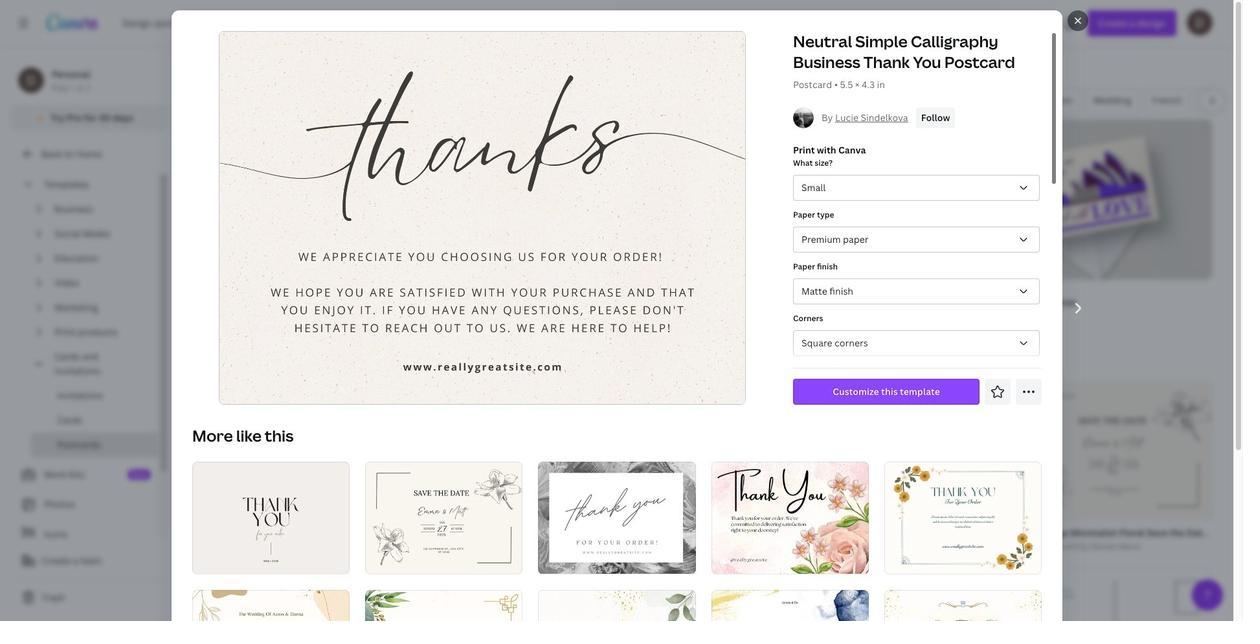 Task type: locate. For each thing, give the bounding box(es) containing it.
nude minimal thank you card image
[[192, 462, 350, 574]]

postcard templates image
[[999, 119, 1213, 280], [1028, 136, 1160, 241]]

neutral simple calligraphy business thank you postcard image
[[220, 32, 745, 404], [389, 382, 583, 520]]

None search field
[[612, 10, 1000, 36]]

top level navigation element
[[114, 10, 546, 36]]

white floral aesthetic thank you card image
[[599, 568, 793, 621], [365, 590, 523, 621]]

white and brown minimalist photo travel postcard image
[[599, 382, 793, 520]]

None button
[[793, 175, 1040, 201], [793, 227, 1040, 253], [793, 279, 1040, 304], [793, 330, 1040, 356], [793, 175, 1040, 201], [793, 227, 1040, 253], [793, 279, 1040, 304], [793, 330, 1040, 356]]

black white minimalist modern business purchase thank you postcard image
[[809, 382, 1003, 520]]

1 horizontal spatial beige minimalist floral save the date postcard image
[[1019, 382, 1213, 520]]

beige minimalist floral save the date postcard image
[[1019, 382, 1213, 520], [365, 462, 523, 574]]

beige minimalist destination holiday postcard image
[[809, 568, 1003, 621]]

brown beige aesthetic wedding party thank you card image
[[192, 590, 350, 621]]

1 horizontal spatial white floral aesthetic thank you card image
[[599, 568, 793, 621]]

0 horizontal spatial white floral aesthetic thank you card image
[[365, 590, 523, 621]]

black and white modern thank you postcard image
[[538, 462, 696, 574]]



Task type: describe. For each thing, give the bounding box(es) containing it.
minimalist photo fashion postcard image
[[389, 568, 583, 621]]

minimal watercolor thank you wedding postcard image
[[538, 590, 696, 621]]

create a blank postcard element
[[179, 382, 373, 532]]

blue red vintage paper postcard image
[[179, 579, 373, 621]]

pink and white watercolor flower vintage thank you postcard image
[[711, 462, 869, 574]]

blue watercolor thank you postcard image
[[711, 590, 869, 621]]

0 horizontal spatial beige minimalist floral save the date postcard image
[[365, 462, 523, 574]]

orange and white elegant floral thank you postcard image
[[884, 462, 1042, 574]]

white and green floral elegant save the date postcard image
[[884, 590, 1042, 621]]

gray white real estate agent formal postcard image
[[1019, 568, 1213, 621]]



Task type: vqa. For each thing, say whether or not it's contained in the screenshot.
Transcript button
no



